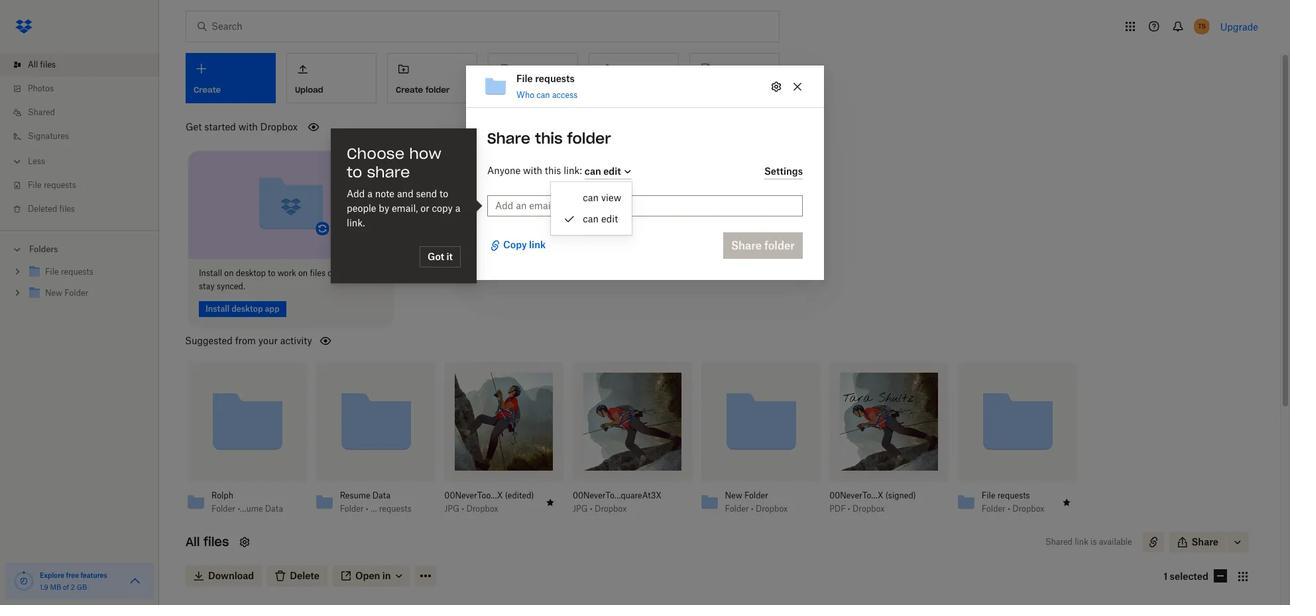 Task type: locate. For each thing, give the bounding box(es) containing it.
folder • dropbox button
[[725, 504, 797, 515], [982, 504, 1053, 515]]

a right add on the top
[[367, 188, 373, 200]]

folder inside rolph folder •…ume data
[[211, 504, 235, 514]]

1 • from the left
[[366, 504, 368, 514]]

5 • from the left
[[848, 504, 850, 514]]

dropbox for 00neverto…x (signed) pdf • dropbox
[[853, 504, 885, 514]]

share for share this folder
[[487, 130, 530, 148]]

• down new folder button
[[751, 504, 754, 514]]

copy
[[432, 203, 453, 214]]

folder • … requests button
[[340, 504, 411, 515]]

can right who
[[536, 90, 550, 100]]

new folder folder • dropbox
[[725, 491, 788, 514]]

anyone
[[487, 165, 520, 177]]

signatures
[[28, 131, 69, 141]]

all inside list item
[[28, 60, 38, 70]]

link right copy
[[529, 240, 546, 251]]

folder • dropbox button down new folder button
[[725, 504, 797, 515]]

1 horizontal spatial to
[[347, 163, 362, 182]]

files left offline
[[310, 268, 325, 278]]

1 horizontal spatial jpg • dropbox button
[[573, 504, 663, 515]]

1 horizontal spatial file
[[516, 73, 533, 84]]

0 horizontal spatial jpg • dropbox button
[[444, 504, 535, 515]]

0 horizontal spatial share
[[487, 130, 530, 148]]

2 folder • dropbox button from the left
[[982, 504, 1053, 515]]

dropbox inside 00neverto…x (signed) pdf • dropbox
[[853, 504, 885, 514]]

• inside "resume data folder • … requests"
[[366, 504, 368, 514]]

jpg • dropbox button down 00nevertoo…x (edited) button on the left
[[444, 504, 535, 515]]

• for 00neverto…x
[[848, 504, 850, 514]]

2 vertical spatial file
[[982, 491, 995, 501]]

shared link
[[11, 101, 159, 125]]

selected
[[1170, 571, 1209, 583]]

folder right create
[[426, 85, 450, 95]]

dropbox for 00nevertoo…x (edited) jpg • dropbox
[[466, 504, 498, 514]]

dropbox down 00nevertoo…x (edited) button on the left
[[466, 504, 498, 514]]

dropbox down file requests button
[[1012, 504, 1044, 514]]

this
[[535, 130, 563, 148], [545, 165, 561, 177]]

1 jpg • dropbox button from the left
[[444, 504, 535, 515]]

1 vertical spatial folder
[[567, 130, 611, 148]]

jpg down 00nevertoo…x
[[444, 504, 459, 514]]

• down 00nevertoo…x
[[462, 504, 464, 514]]

0 vertical spatial share
[[487, 130, 530, 148]]

0 horizontal spatial link
[[529, 240, 546, 251]]

0 vertical spatial shared
[[28, 107, 55, 117]]

this left :
[[545, 165, 561, 177]]

0 horizontal spatial with
[[238, 121, 258, 133]]

•
[[366, 504, 368, 514], [462, 504, 464, 514], [590, 504, 593, 514], [751, 504, 754, 514], [848, 504, 850, 514], [1008, 504, 1010, 514]]

1 vertical spatial link
[[529, 240, 546, 251]]

files up the photos
[[40, 60, 56, 70]]

0 horizontal spatial folder • dropbox button
[[725, 504, 797, 515]]

to inside install on desktop to work on files offline and stay synced.
[[268, 268, 275, 278]]

1 on from the left
[[224, 268, 234, 278]]

data inside rolph folder •…ume data
[[265, 504, 283, 514]]

on right work
[[298, 268, 308, 278]]

all files down rolph
[[186, 535, 229, 550]]

a right copy
[[455, 203, 460, 214]]

can left "view"
[[583, 193, 598, 204]]

1 vertical spatial file
[[28, 180, 42, 190]]

1 horizontal spatial jpg
[[573, 504, 588, 514]]

1 horizontal spatial all
[[186, 535, 200, 550]]

files right deleted
[[59, 204, 75, 214]]

link left is on the right of the page
[[1075, 537, 1088, 547]]

can edit radio item
[[551, 209, 632, 230]]

2 vertical spatial can
[[583, 214, 598, 225]]

with inside sharing modal dialog
[[523, 165, 542, 177]]

to up copy
[[440, 188, 448, 200]]

00nevertoo…x (edited) jpg • dropbox
[[444, 491, 534, 514]]

2 horizontal spatial file
[[982, 491, 995, 501]]

folder up :
[[567, 130, 611, 148]]

shared down the photos
[[28, 107, 55, 117]]

• for new
[[751, 504, 754, 514]]

jpg • dropbox button
[[444, 504, 535, 515], [573, 504, 663, 515]]

and right offline
[[353, 268, 368, 278]]

to
[[347, 163, 362, 182], [440, 188, 448, 200], [268, 268, 275, 278]]

can inside radio item
[[583, 214, 598, 225]]

or
[[420, 203, 429, 214]]

folder down file requests button
[[982, 504, 1005, 514]]

1
[[1164, 571, 1168, 583]]

got
[[428, 251, 444, 263]]

rolph button
[[211, 491, 283, 502]]

file inside file requests folder • dropbox
[[982, 491, 995, 501]]

2 horizontal spatial link
[[1075, 537, 1088, 547]]

requests
[[535, 73, 575, 84], [44, 180, 76, 190], [998, 491, 1030, 501], [379, 504, 411, 514]]

• inside 00nevertoo…x (edited) jpg • dropbox
[[462, 504, 464, 514]]

data right •…ume
[[265, 504, 283, 514]]

0 horizontal spatial jpg
[[444, 504, 459, 514]]

dropbox inside new folder folder • dropbox
[[756, 504, 788, 514]]

None field
[[0, 0, 102, 15]]

with
[[238, 121, 258, 133], [523, 165, 542, 177]]

shared left is on the right of the page
[[1045, 537, 1073, 547]]

1 horizontal spatial folder
[[567, 130, 611, 148]]

1 horizontal spatial a
[[455, 203, 460, 214]]

folders button
[[0, 239, 159, 259]]

0 vertical spatial folder
[[426, 85, 450, 95]]

group
[[0, 259, 159, 314]]

dropbox inside 00neverto…quareat3x jpg • dropbox
[[595, 504, 627, 514]]

1 horizontal spatial with
[[523, 165, 542, 177]]

email,
[[392, 203, 418, 214]]

0 horizontal spatial folder
[[426, 85, 450, 95]]

1 horizontal spatial share
[[1192, 537, 1218, 548]]

requests inside file requests folder • dropbox
[[998, 491, 1030, 501]]

0 horizontal spatial all
[[28, 60, 38, 70]]

with right anyone
[[523, 165, 542, 177]]

on
[[224, 268, 234, 278], [298, 268, 308, 278]]

and inside choose how to share add a note and send to people by email, or copy a link.
[[397, 188, 413, 200]]

• inside file requests folder • dropbox
[[1008, 504, 1010, 514]]

folder inside "resume data folder • … requests"
[[340, 504, 364, 514]]

1 vertical spatial share
[[1192, 537, 1218, 548]]

folder for file requests folder • dropbox
[[982, 504, 1005, 514]]

data up folder • … requests button
[[372, 491, 391, 501]]

folder
[[426, 85, 450, 95], [567, 130, 611, 148]]

1 jpg from the left
[[444, 504, 459, 514]]

dropbox down 00neverto…x (signed) button on the bottom right of page
[[853, 504, 885, 514]]

2 • from the left
[[462, 504, 464, 514]]

on up synced.
[[224, 268, 234, 278]]

file
[[516, 73, 533, 84], [28, 180, 42, 190], [982, 491, 995, 501]]

• down 00neverto…quareat3x
[[590, 504, 593, 514]]

0 horizontal spatial to
[[268, 268, 275, 278]]

2 jpg • dropbox button from the left
[[573, 504, 663, 515]]

data
[[372, 491, 391, 501], [265, 504, 283, 514]]

folder down resume
[[340, 504, 364, 514]]

1 horizontal spatial data
[[372, 491, 391, 501]]

shared for shared
[[28, 107, 55, 117]]

00nevertoo…x (edited) button
[[444, 491, 535, 502]]

0 horizontal spatial on
[[224, 268, 234, 278]]

is
[[1091, 537, 1097, 547]]

folder inside file requests folder • dropbox
[[982, 504, 1005, 514]]

share up selected
[[1192, 537, 1218, 548]]

pdf
[[829, 504, 846, 514]]

0 horizontal spatial data
[[265, 504, 283, 514]]

• inside new folder folder • dropbox
[[751, 504, 754, 514]]

list
[[0, 45, 159, 231]]

0 vertical spatial this
[[535, 130, 563, 148]]

available
[[1099, 537, 1132, 547]]

dropbox inside file requests folder • dropbox
[[1012, 504, 1044, 514]]

1 vertical spatial and
[[353, 268, 368, 278]]

6 • from the left
[[1008, 504, 1010, 514]]

00nevertoo…x
[[444, 491, 503, 501]]

1 vertical spatial data
[[265, 504, 283, 514]]

requests inside file requests who can access
[[535, 73, 575, 84]]

1 horizontal spatial on
[[298, 268, 308, 278]]

00neverto…x (signed) button
[[829, 491, 920, 502]]

1 horizontal spatial shared
[[1045, 537, 1073, 547]]

0 horizontal spatial all files
[[28, 60, 56, 70]]

file requests who can access
[[516, 73, 578, 100]]

0 vertical spatial all
[[28, 60, 38, 70]]

link
[[564, 165, 580, 177], [529, 240, 546, 251], [1075, 537, 1088, 547]]

folder down rolph
[[211, 504, 235, 514]]

shared
[[28, 107, 55, 117], [1045, 537, 1073, 547]]

1 horizontal spatial link
[[564, 165, 580, 177]]

folder • dropbox button down file requests button
[[982, 504, 1053, 515]]

all files list item
[[0, 53, 159, 77]]

jpg
[[444, 504, 459, 514], [573, 504, 588, 514]]

0 vertical spatial all files
[[28, 60, 56, 70]]

1 vertical spatial this
[[545, 165, 561, 177]]

• down file requests button
[[1008, 504, 1010, 514]]

choose how to share add a note and send to people by email, or copy a link.
[[347, 145, 460, 229]]

00neverto…x
[[829, 491, 883, 501]]

1 vertical spatial a
[[455, 203, 460, 214]]

share inside sharing modal dialog
[[487, 130, 530, 148]]

files inside list item
[[40, 60, 56, 70]]

2 jpg from the left
[[573, 504, 588, 514]]

less
[[28, 156, 45, 166]]

0 horizontal spatial shared
[[28, 107, 55, 117]]

1 vertical spatial with
[[523, 165, 542, 177]]

0 vertical spatial to
[[347, 163, 362, 182]]

desktop
[[236, 268, 266, 278]]

2 vertical spatial link
[[1075, 537, 1088, 547]]

1 vertical spatial shared
[[1045, 537, 1073, 547]]

this up anyone with this link :
[[535, 130, 563, 148]]

0 vertical spatial can
[[536, 90, 550, 100]]

jpg inside 00neverto…quareat3x jpg • dropbox
[[573, 504, 588, 514]]

1 vertical spatial can
[[583, 193, 598, 204]]

share for share
[[1192, 537, 1218, 548]]

4 • from the left
[[751, 504, 754, 514]]

• inside 00neverto…x (signed) pdf • dropbox
[[848, 504, 850, 514]]

00neverto…x (signed) pdf • dropbox
[[829, 491, 916, 514]]

1 horizontal spatial all files
[[186, 535, 229, 550]]

• for file
[[1008, 504, 1010, 514]]

a
[[367, 188, 373, 200], [455, 203, 460, 214]]

• right pdf
[[848, 504, 850, 514]]

dropbox down 00neverto…quareat3x "button" at the bottom of page
[[595, 504, 627, 514]]

to up add on the top
[[347, 163, 362, 182]]

0 vertical spatial data
[[372, 491, 391, 501]]

requests for file requests who can access
[[535, 73, 575, 84]]

0 vertical spatial a
[[367, 188, 373, 200]]

• left …
[[366, 504, 368, 514]]

of
[[63, 584, 69, 592]]

to left work
[[268, 268, 275, 278]]

folder
[[744, 491, 768, 501], [211, 504, 235, 514], [340, 504, 364, 514], [725, 504, 749, 514], [982, 504, 1005, 514]]

can inside file requests who can access
[[536, 90, 550, 100]]

all
[[28, 60, 38, 70], [186, 535, 200, 550]]

copy link link
[[487, 238, 548, 254]]

2 vertical spatial to
[[268, 268, 275, 278]]

file inside file requests who can access
[[516, 73, 533, 84]]

1 vertical spatial all files
[[186, 535, 229, 550]]

dropbox
[[260, 121, 298, 133], [466, 504, 498, 514], [595, 504, 627, 514], [756, 504, 788, 514], [853, 504, 885, 514], [1012, 504, 1044, 514]]

dropbox down new folder button
[[756, 504, 788, 514]]

folders
[[29, 245, 58, 255]]

create folder
[[396, 85, 450, 95]]

1 vertical spatial to
[[440, 188, 448, 200]]

share up anyone
[[487, 130, 530, 148]]

link down 'share this folder'
[[564, 165, 580, 177]]

jpg down 00neverto…quareat3x
[[573, 504, 588, 514]]

shared link is available
[[1045, 537, 1132, 547]]

0 vertical spatial file
[[516, 73, 533, 84]]

1 folder • dropbox button from the left
[[725, 504, 797, 515]]

folder for resume data folder • … requests
[[340, 504, 364, 514]]

dropbox inside 00nevertoo…x (edited) jpg • dropbox
[[466, 504, 498, 514]]

folder down new
[[725, 504, 749, 514]]

how
[[409, 145, 441, 163]]

…
[[371, 504, 377, 514]]

signatures link
[[11, 125, 159, 148]]

jpg • dropbox button down 00neverto…quareat3x "button" at the bottom of page
[[573, 504, 663, 515]]

0 horizontal spatial and
[[353, 268, 368, 278]]

1 horizontal spatial folder • dropbox button
[[982, 504, 1053, 515]]

can view
[[583, 193, 621, 204]]

00neverto…quareat3x button
[[573, 491, 663, 502]]

and up email,
[[397, 188, 413, 200]]

1 horizontal spatial and
[[397, 188, 413, 200]]

list containing all files
[[0, 45, 159, 231]]

with right started
[[238, 121, 258, 133]]

all files up the photos
[[28, 60, 56, 70]]

file for file requests who can access
[[516, 73, 533, 84]]

3 • from the left
[[590, 504, 593, 514]]

0 horizontal spatial file
[[28, 180, 42, 190]]

can left the edit
[[583, 214, 598, 225]]

folder inside sharing modal dialog
[[567, 130, 611, 148]]

0 vertical spatial and
[[397, 188, 413, 200]]

all files
[[28, 60, 56, 70], [186, 535, 229, 550]]

share inside button
[[1192, 537, 1218, 548]]



Task type: vqa. For each thing, say whether or not it's contained in the screenshot.
Install
yes



Task type: describe. For each thing, give the bounding box(es) containing it.
free
[[66, 572, 79, 580]]

0 horizontal spatial a
[[367, 188, 373, 200]]

deleted files
[[28, 204, 75, 214]]

share
[[367, 163, 410, 182]]

sharing modal dialog
[[466, 66, 824, 387]]

suggested from your activity
[[185, 335, 312, 346]]

view
[[601, 193, 621, 204]]

requests inside "resume data folder • … requests"
[[379, 504, 411, 514]]

from
[[235, 335, 256, 346]]

2 horizontal spatial to
[[440, 188, 448, 200]]

file requests folder • dropbox
[[982, 491, 1044, 514]]

folder •…ume data button
[[211, 504, 283, 515]]

note
[[375, 188, 394, 200]]

dropbox right started
[[260, 121, 298, 133]]

jpg inside 00nevertoo…x (edited) jpg • dropbox
[[444, 504, 459, 514]]

can for can edit
[[583, 214, 598, 225]]

resume data button
[[340, 491, 411, 502]]

(signed)
[[886, 491, 916, 501]]

get started with dropbox
[[186, 121, 298, 133]]

files down folder •…ume data button
[[203, 535, 229, 550]]

explore free features 1.9 mb of 2 gb
[[40, 572, 107, 592]]

got it
[[428, 251, 453, 263]]

•…ume
[[237, 504, 263, 514]]

jpg • dropbox button for dropbox
[[573, 504, 663, 515]]

files inside install on desktop to work on files offline and stay synced.
[[310, 268, 325, 278]]

share button
[[1169, 532, 1226, 553]]

all files inside list item
[[28, 60, 56, 70]]

create folder button
[[387, 53, 477, 103]]

less image
[[11, 155, 24, 168]]

2
[[71, 584, 75, 592]]

folder inside button
[[426, 85, 450, 95]]

0 vertical spatial with
[[238, 121, 258, 133]]

explore
[[40, 572, 64, 580]]

stay
[[199, 281, 215, 291]]

add
[[347, 188, 365, 200]]

photos
[[28, 84, 54, 93]]

shared for shared link is available
[[1045, 537, 1073, 547]]

00neverto…quareat3x jpg • dropbox
[[573, 491, 662, 514]]

anyone with this link :
[[487, 165, 585, 177]]

rolph folder •…ume data
[[211, 491, 283, 514]]

gb
[[77, 584, 87, 592]]

link for copy link
[[529, 240, 546, 251]]

• for resume
[[366, 504, 368, 514]]

0 vertical spatial link
[[564, 165, 580, 177]]

dropbox for file requests folder • dropbox
[[1012, 504, 1044, 514]]

suggested
[[185, 335, 233, 346]]

data inside "resume data folder • … requests"
[[372, 491, 391, 501]]

file for file requests
[[28, 180, 42, 190]]

link for shared link is available
[[1075, 537, 1088, 547]]

resume
[[340, 491, 370, 501]]

your
[[258, 335, 278, 346]]

offline
[[328, 268, 351, 278]]

it
[[446, 251, 453, 263]]

(edited)
[[505, 491, 534, 501]]

who
[[516, 90, 534, 100]]

mb
[[50, 584, 61, 592]]

1 selected
[[1164, 571, 1209, 583]]

by
[[379, 203, 389, 214]]

upgrade link
[[1220, 21, 1258, 32]]

dropbox for new folder folder • dropbox
[[756, 504, 788, 514]]

pdf • dropbox button
[[829, 504, 920, 515]]

copy link
[[503, 240, 546, 251]]

send
[[416, 188, 437, 200]]

synced.
[[217, 281, 245, 291]]

deleted files link
[[11, 198, 159, 221]]

requests for file requests folder • dropbox
[[998, 491, 1030, 501]]

requests for file requests
[[44, 180, 76, 190]]

choose
[[347, 145, 404, 163]]

photos link
[[11, 77, 159, 101]]

work
[[278, 268, 296, 278]]

jpg • dropbox button for •
[[444, 504, 535, 515]]

file requests
[[28, 180, 76, 190]]

rolph
[[211, 491, 233, 501]]

• inside 00neverto…quareat3x jpg • dropbox
[[590, 504, 593, 514]]

00neverto…quareat3x
[[573, 491, 662, 501]]

link.
[[347, 217, 365, 229]]

2 on from the left
[[298, 268, 308, 278]]

install
[[199, 268, 222, 278]]

folder right new
[[744, 491, 768, 501]]

dropbox image
[[11, 13, 37, 40]]

create
[[396, 85, 423, 95]]

folder for new folder folder • dropbox
[[725, 504, 749, 514]]

• for 00nevertoo…x
[[462, 504, 464, 514]]

can edit
[[583, 214, 618, 225]]

:
[[580, 165, 582, 177]]

new
[[725, 491, 742, 501]]

quota usage element
[[13, 571, 34, 593]]

file requests link
[[11, 174, 159, 198]]

file for file requests folder • dropbox
[[982, 491, 995, 501]]

file requests button
[[982, 491, 1053, 502]]

1.9
[[40, 584, 48, 592]]

who can access link
[[516, 90, 578, 100]]

upgrade
[[1220, 21, 1258, 32]]

got it button
[[420, 247, 461, 268]]

install on desktop to work on files offline and stay synced.
[[199, 268, 368, 291]]

copy
[[503, 240, 527, 251]]

and inside install on desktop to work on files offline and stay synced.
[[353, 268, 368, 278]]

activity
[[280, 335, 312, 346]]

deleted
[[28, 204, 57, 214]]

edit
[[601, 214, 618, 225]]

can for can view
[[583, 193, 598, 204]]

1 vertical spatial all
[[186, 535, 200, 550]]

share this folder
[[487, 130, 611, 148]]

folder • dropbox button for new folder
[[725, 504, 797, 515]]

folder • dropbox button for file requests
[[982, 504, 1053, 515]]

started
[[204, 121, 236, 133]]

resume data folder • … requests
[[340, 491, 411, 514]]

new folder button
[[725, 491, 797, 502]]



